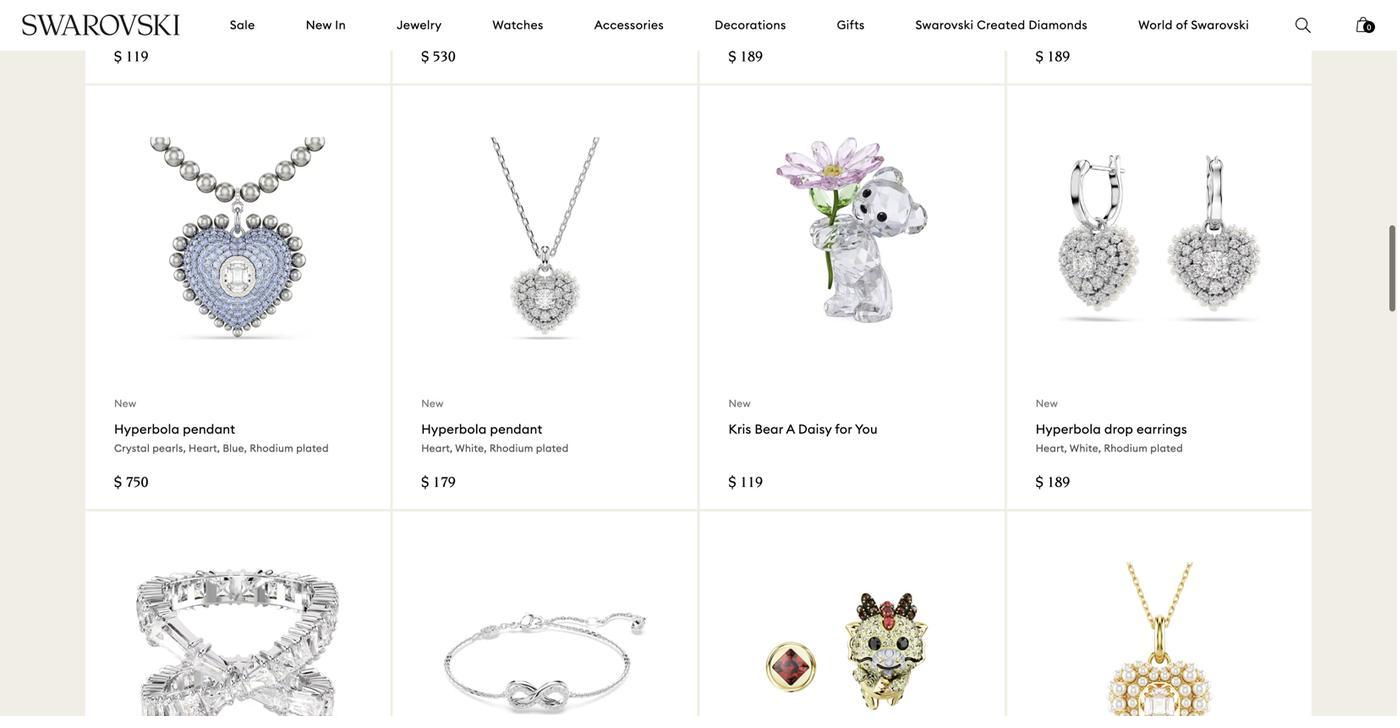 Task type: locate. For each thing, give the bounding box(es) containing it.
hyperbola up "$ 179"
[[422, 421, 487, 437]]

1 horizontal spatial rose
[[1101, 16, 1125, 29]]

0 horizontal spatial $ 119
[[114, 51, 149, 66]]

tone left sale
[[201, 16, 223, 29]]

2 pendant from the left
[[490, 421, 543, 437]]

for
[[835, 421, 853, 437]]

drop
[[1105, 421, 1134, 437]]

2 horizontal spatial tone
[[1154, 16, 1177, 29]]

gold-
[[849, 16, 875, 29], [1128, 16, 1154, 29]]

new up the crystal
[[114, 397, 136, 410]]

0 horizontal spatial rose
[[822, 16, 846, 29]]

0 horizontal spatial pendant
[[183, 421, 235, 437]]

rhodium
[[502, 16, 546, 29], [250, 442, 294, 455], [490, 442, 534, 455], [1105, 442, 1148, 455]]

new up hyperbola drop earrings heart, white, rhodium plated
[[1036, 397, 1059, 410]]

hyperbola up the crystal
[[114, 421, 180, 437]]

heart, inside hyperbola drop earrings heart, white, rhodium plated
[[1036, 442, 1068, 455]]

white, inside hyperbola drop earrings heart, white, rhodium plated
[[1070, 442, 1102, 455]]

pavé,
[[758, 16, 786, 29]]

$ 750
[[114, 476, 149, 492]]

1 gold- from the left
[[849, 16, 875, 29]]

$ 189 down diamonds
[[1036, 51, 1071, 66]]

pendant for $ 179
[[490, 421, 543, 437]]

heart, inside hyperbola pendant crystal pearls, heart, blue, rhodium plated
[[189, 442, 220, 455]]

swarovski left created
[[916, 17, 974, 33]]

hyperbola left drop
[[1036, 421, 1102, 437]]

pendant inside 'hyperbola pendant heart, white, rhodium plated'
[[490, 421, 543, 437]]

2 hyperbola from the left
[[422, 421, 487, 437]]

black,
[[1068, 16, 1099, 29]]

new
[[306, 17, 332, 33], [114, 397, 136, 410], [422, 397, 444, 410], [729, 397, 751, 410], [1036, 397, 1059, 410]]

gifts
[[837, 17, 865, 33]]

1 rose from the left
[[822, 16, 846, 29]]

0 vertical spatial $ 119
[[114, 51, 149, 66]]

hyperbola inside 'hyperbola pendant heart, white, rhodium plated'
[[422, 421, 487, 437]]

tone right gifts
[[875, 16, 898, 29]]

rose
[[822, 16, 846, 29], [1101, 16, 1125, 29]]

rose right 'pavé,'
[[822, 16, 846, 29]]

2 rose from the left
[[1101, 16, 1125, 29]]

$ 189
[[729, 51, 763, 66], [1036, 51, 1071, 66], [1036, 476, 1071, 492]]

1 hyperbola from the left
[[114, 421, 180, 437]]

heart, red, gold-tone plated
[[114, 16, 259, 29]]

$ 119
[[114, 51, 149, 66], [729, 476, 763, 492]]

$ 179
[[422, 476, 456, 492]]

sale
[[230, 17, 255, 33]]

heart,
[[114, 16, 146, 29], [189, 442, 220, 455], [422, 442, 453, 455], [1036, 442, 1068, 455]]

rose right "black,"
[[1101, 16, 1125, 29]]

accessories link
[[595, 17, 664, 34]]

daisy
[[799, 421, 832, 437]]

3 hyperbola from the left
[[1036, 421, 1102, 437]]

0 horizontal spatial tone
[[201, 16, 223, 29]]

1 horizontal spatial tone
[[875, 16, 898, 29]]

pear cut, white, rhodium plated
[[422, 16, 582, 29]]

pendant inside hyperbola pendant crystal pearls, heart, blue, rhodium plated
[[183, 421, 235, 437]]

watches
[[493, 17, 544, 33]]

new for crystal
[[114, 397, 136, 410]]

created
[[977, 17, 1026, 33]]

1 horizontal spatial swarovski
[[1192, 17, 1250, 33]]

$ 119 down kris
[[729, 476, 763, 492]]

earrings
[[1137, 421, 1188, 437]]

$ 189 for snow
[[729, 51, 763, 66]]

hyperbola inside hyperbola pendant crystal pearls, heart, blue, rhodium plated
[[114, 421, 180, 437]]

swan,
[[1036, 16, 1066, 29]]

swarovski created diamonds
[[916, 17, 1088, 33]]

blue,
[[223, 442, 247, 455]]

1 horizontal spatial hyperbola
[[422, 421, 487, 437]]

swarovski
[[916, 17, 974, 33], [1192, 17, 1250, 33]]

new left in
[[306, 17, 332, 33]]

0
[[1368, 23, 1372, 32]]

crystal
[[114, 442, 150, 455]]

1 horizontal spatial pendant
[[490, 421, 543, 437]]

white,
[[468, 16, 500, 29], [788, 16, 820, 29], [455, 442, 487, 455], [1070, 442, 1102, 455]]

1 swarovski from the left
[[916, 17, 974, 33]]

1 horizontal spatial gold-
[[1128, 16, 1154, 29]]

2 gold- from the left
[[1128, 16, 1154, 29]]

snow pavé, white, rose gold-tone plated
[[729, 16, 933, 29]]

$ 119 down swarovski image
[[114, 51, 149, 66]]

tone
[[201, 16, 223, 29], [875, 16, 898, 29], [1154, 16, 1177, 29]]

plated
[[226, 16, 259, 29], [549, 16, 582, 29], [900, 16, 933, 29], [1179, 16, 1212, 29], [296, 442, 329, 455], [536, 442, 569, 455], [1151, 442, 1184, 455]]

hyperbola
[[114, 421, 180, 437], [422, 421, 487, 437], [1036, 421, 1102, 437]]

2 horizontal spatial hyperbola
[[1036, 421, 1102, 437]]

search image image
[[1296, 18, 1312, 33]]

heart, inside 'hyperbola pendant heart, white, rhodium plated'
[[422, 442, 453, 455]]

1 horizontal spatial $ 119
[[729, 476, 763, 492]]

decorations
[[715, 17, 787, 33]]

0 horizontal spatial gold-
[[849, 16, 875, 29]]

new for heart,
[[422, 397, 444, 410]]

tone left of
[[1154, 16, 1177, 29]]

hyperbola inside hyperbola drop earrings heart, white, rhodium plated
[[1036, 421, 1102, 437]]

0 horizontal spatial hyperbola
[[114, 421, 180, 437]]

in
[[335, 17, 346, 33]]

$ 189 for swan,
[[1036, 51, 1071, 66]]

jewelry
[[397, 17, 442, 33]]

swarovski right of
[[1192, 17, 1250, 33]]

pendant
[[183, 421, 235, 437], [490, 421, 543, 437]]

hyperbola drop earrings heart, white, rhodium plated
[[1036, 421, 1188, 455]]

1 pendant from the left
[[183, 421, 235, 437]]

0 horizontal spatial swarovski
[[916, 17, 974, 33]]

new up 'hyperbola pendant heart, white, rhodium plated'
[[422, 397, 444, 410]]

2 swarovski from the left
[[1192, 17, 1250, 33]]

$ 189 down decorations link
[[729, 51, 763, 66]]

world of swarovski
[[1139, 17, 1250, 33]]



Task type: vqa. For each thing, say whether or not it's contained in the screenshot.


Task type: describe. For each thing, give the bounding box(es) containing it.
plated inside hyperbola drop earrings heart, white, rhodium plated
[[1151, 442, 1184, 455]]

pendant for $ 750
[[183, 421, 235, 437]]

decorations link
[[715, 17, 787, 34]]

diamonds
[[1029, 17, 1088, 33]]

hyperbola for earrings
[[1036, 421, 1102, 437]]

accessories
[[595, 17, 664, 33]]

of
[[1177, 17, 1189, 33]]

rhodium inside hyperbola pendant crystal pearls, heart, blue, rhodium plated
[[250, 442, 294, 455]]

cut,
[[447, 16, 466, 29]]

hyperbola pendant heart, white, rhodium plated
[[422, 421, 569, 455]]

world of swarovski link
[[1139, 17, 1250, 34]]

jewelry link
[[397, 17, 442, 34]]

$ 189 down hyperbola drop earrings heart, white, rhodium plated
[[1036, 476, 1071, 492]]

kris bear a daisy for you
[[729, 421, 878, 437]]

$ 530
[[422, 51, 456, 66]]

cart-mobile image image
[[1357, 17, 1371, 32]]

new in link
[[306, 17, 346, 34]]

0 link
[[1357, 15, 1376, 44]]

plated inside hyperbola pendant crystal pearls, heart, blue, rhodium plated
[[296, 442, 329, 455]]

snow
[[729, 16, 755, 29]]

plated inside 'hyperbola pendant heart, white, rhodium plated'
[[536, 442, 569, 455]]

swarovski created diamonds link
[[916, 17, 1088, 34]]

gifts link
[[837, 17, 865, 34]]

a
[[787, 421, 795, 437]]

new up kris
[[729, 397, 751, 410]]

1 vertical spatial $ 119
[[729, 476, 763, 492]]

new in
[[306, 17, 346, 33]]

3 tone from the left
[[1154, 16, 1177, 29]]

rhodium inside 'hyperbola pendant heart, white, rhodium plated'
[[490, 442, 534, 455]]

bear
[[755, 421, 784, 437]]

kris
[[729, 421, 752, 437]]

sale link
[[230, 17, 255, 34]]

hyperbola for heart,
[[422, 421, 487, 437]]

gold-
[[173, 16, 201, 29]]

new for earrings
[[1036, 397, 1059, 410]]

1 tone from the left
[[201, 16, 223, 29]]

pearls,
[[152, 442, 186, 455]]

red,
[[148, 16, 170, 29]]

2 tone from the left
[[875, 16, 898, 29]]

watches link
[[493, 17, 544, 34]]

you
[[855, 421, 878, 437]]

white, inside 'hyperbola pendant heart, white, rhodium plated'
[[455, 442, 487, 455]]

swarovski image
[[21, 14, 181, 36]]

hyperbola pendant crystal pearls, heart, blue, rhodium plated
[[114, 421, 329, 455]]

pear
[[422, 16, 444, 29]]

world
[[1139, 17, 1174, 33]]

hyperbola for crystal
[[114, 421, 180, 437]]

swan, black, rose gold-tone plated
[[1036, 16, 1212, 29]]

rhodium inside hyperbola drop earrings heart, white, rhodium plated
[[1105, 442, 1148, 455]]



